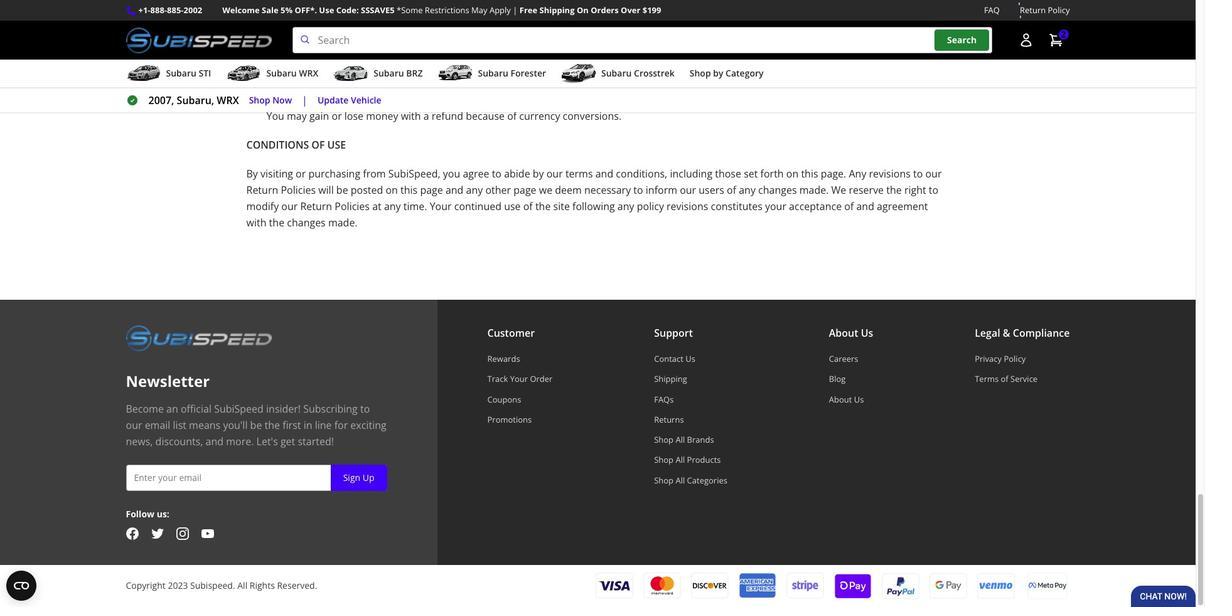 Task type: vqa. For each thing, say whether or not it's contained in the screenshot.
revisions to the bottom
yes



Task type: locate. For each thing, give the bounding box(es) containing it.
started!
[[298, 435, 334, 449]]

in inside due to fluctuations in currency conversion rates, the rate at the time of payment is often different from the rate at the time of your return/refund. you may gain or lose money with a refund because of currency conversions.
[[358, 93, 367, 107]]

any
[[849, 167, 867, 181]]

0 horizontal spatial made.
[[328, 216, 358, 230]]

with down modify
[[246, 216, 266, 230]]

faqs link
[[654, 394, 728, 405]]

your left refund.
[[684, 13, 705, 26]]

subispeed
[[267, 34, 316, 48], [214, 403, 264, 416]]

to up right
[[913, 167, 923, 181]]

be down does
[[333, 55, 345, 69]]

1 horizontal spatial policy
[[1048, 4, 1070, 16]]

charges
[[439, 34, 475, 48], [604, 55, 640, 69]]

1 horizontal spatial your
[[765, 200, 787, 214]]

2 vertical spatial return
[[300, 200, 332, 214]]

our up we
[[547, 167, 563, 181]]

revisions down users
[[667, 200, 708, 214]]

conditions
[[246, 138, 309, 152]]

with left a
[[401, 109, 421, 123]]

from down shop by category dropdown button
[[725, 93, 748, 107]]

your inside by visiting or purchasing from subispeed, you agree to abide by our terms and conditions, including those set forth on this page. any revisions to our return policies will be posted on this page and any other page we deem necessary to inform our users of any changes made. we reserve the right to modify our return policies at any time. your continued use of the site following any policy revisions constitutes your acceptance of and agreement with the changes made.
[[430, 200, 452, 214]]

let's
[[257, 435, 278, 449]]

4 subaru from the left
[[478, 67, 508, 79]]

all
[[676, 435, 685, 446], [676, 455, 685, 466], [676, 475, 685, 486], [237, 580, 247, 592]]

0 horizontal spatial |
[[302, 94, 308, 107]]

2 horizontal spatial at
[[790, 93, 800, 107]]

incurred down items. in the top left of the page
[[519, 55, 558, 69]]

is
[[645, 93, 652, 107]]

1 vertical spatial including
[[670, 167, 713, 181]]

from up search input field
[[658, 13, 681, 26]]

revisions up reserve at the right of the page
[[869, 167, 911, 181]]

in up lose
[[358, 93, 367, 107]]

wrx down a subaru wrx thumbnail image
[[217, 94, 239, 107]]

policies down posted at the top of the page
[[335, 200, 370, 214]]

our right modify
[[281, 200, 298, 214]]

2 vertical spatial your
[[765, 200, 787, 214]]

about up careers
[[829, 327, 859, 340]]

shop for shop all brands
[[654, 435, 674, 446]]

rewards
[[488, 354, 520, 365]]

our up "news,"
[[126, 419, 142, 433]]

0 vertical spatial us
[[861, 327, 874, 340]]

return policy link
[[1020, 4, 1070, 17]]

changes down forth
[[758, 183, 797, 197]]

this left page.
[[801, 167, 818, 181]]

page down abide
[[514, 183, 537, 197]]

for right line
[[334, 419, 348, 433]]

shipping inside customer will be responsible for paying any originally incurred shipping charges including any orders qualifying for our "free shipping promotions".
[[561, 55, 601, 69]]

update vehicle button
[[318, 93, 381, 108]]

order
[[530, 374, 553, 385]]

your right "time."
[[430, 200, 452, 214]]

users
[[699, 183, 724, 197]]

all left rights
[[237, 580, 247, 592]]

subispeed logo image
[[126, 27, 272, 53], [126, 325, 272, 352]]

search input field
[[292, 27, 992, 53]]

policy for privacy policy
[[1004, 354, 1026, 365]]

0 vertical spatial about us
[[829, 327, 874, 340]]

policies down visiting
[[281, 183, 316, 197]]

gain
[[309, 109, 329, 123]]

set
[[744, 167, 758, 181]]

1 horizontal spatial rate
[[769, 93, 788, 107]]

official
[[181, 403, 212, 416]]

incurred inside customer will be responsible for paying any originally incurred shipping charges including any orders qualifying for our "free shipping promotions".
[[519, 55, 558, 69]]

refund
[[362, 34, 394, 48], [432, 109, 463, 123]]

orders
[[591, 4, 619, 16]]

will down does
[[315, 55, 330, 69]]

0 vertical spatial by
[[713, 67, 724, 79]]

1 vertical spatial in
[[304, 419, 312, 433]]

the
[[496, 93, 511, 107], [547, 93, 563, 107], [751, 93, 766, 107], [802, 93, 818, 107], [887, 183, 902, 197], [535, 200, 551, 214], [269, 216, 284, 230], [265, 419, 280, 433]]

made. up acceptance
[[800, 183, 829, 197]]

you'll
[[223, 419, 248, 433]]

of down the those
[[727, 183, 736, 197]]

agreement
[[877, 200, 928, 214]]

3 subaru from the left
[[374, 67, 404, 79]]

your
[[430, 200, 452, 214], [510, 374, 528, 385]]

of right because
[[507, 109, 517, 123]]

shop for shop all products
[[654, 455, 674, 466]]

+1-888-885-2002 link
[[138, 4, 202, 17]]

1 horizontal spatial page
[[514, 183, 537, 197]]

1 vertical spatial or
[[296, 167, 306, 181]]

by inside dropdown button
[[713, 67, 724, 79]]

policy for return policy
[[1048, 4, 1070, 16]]

0 vertical spatial currency
[[370, 93, 411, 107]]

0 vertical spatial charges
[[439, 34, 475, 48]]

1 vertical spatial by
[[533, 167, 544, 181]]

1 vertical spatial with
[[246, 216, 266, 230]]

return up button icon
[[1020, 4, 1046, 16]]

be inside by visiting or purchasing from subispeed, you agree to abide by our terms and conditions, including those set forth on this page. any revisions to our return policies will be posted on this page and any other page we deem necessary to inform our users of any changes made. we reserve the right to modify our return policies at any time. your continued use of the site following any policy revisions constitutes your acceptance of and agreement with the changes made.
[[336, 183, 348, 197]]

items.
[[538, 34, 567, 48]]

1 horizontal spatial your
[[510, 374, 528, 385]]

from up posted at the top of the page
[[363, 167, 386, 181]]

a
[[424, 109, 429, 123]]

1 horizontal spatial with
[[401, 109, 421, 123]]

0 horizontal spatial policy
[[1004, 354, 1026, 365]]

1 vertical spatial return
[[246, 183, 278, 197]]

0 horizontal spatial customer
[[267, 55, 312, 69]]

subispeed logo image down 2002 on the left of page
[[126, 27, 272, 53]]

brz
[[406, 67, 423, 79]]

0 vertical spatial or
[[332, 109, 342, 123]]

0 horizontal spatial time
[[565, 93, 586, 107]]

0 horizontal spatial or
[[296, 167, 306, 181]]

2 vertical spatial from
[[363, 167, 386, 181]]

in inside become an official subispeed insider! subscribing to our email list means you'll be the first in line for exciting news, discounts, and more. let's get started!
[[304, 419, 312, 433]]

apply
[[490, 4, 511, 16]]

1 vertical spatial subispeed logo image
[[126, 325, 272, 352]]

refund down the 'conversion'
[[432, 109, 463, 123]]

will right return
[[579, 13, 594, 26]]

careers link
[[829, 354, 874, 365]]

mastercard image
[[643, 573, 681, 600]]

your left return/refund. in the right of the page
[[856, 93, 877, 107]]

different
[[682, 93, 723, 107]]

rate down forester
[[514, 93, 533, 107]]

0 vertical spatial including
[[643, 55, 685, 69]]

0 horizontal spatial at
[[372, 200, 382, 214]]

youtube logo image
[[201, 528, 214, 540]]

about us up careers link
[[829, 327, 874, 340]]

twitter logo image
[[151, 528, 164, 540]]

from inside by visiting or purchasing from subispeed, you agree to abide by our terms and conditions, including those set forth on this page. any revisions to our return policies will be posted on this page and any other page we deem necessary to inform our users of any changes made. we reserve the right to modify our return policies at any time. your continued use of the site following any policy revisions constitutes your acceptance of and agreement with the changes made.
[[363, 167, 386, 181]]

reserved.
[[277, 580, 317, 592]]

0 horizontal spatial charges
[[439, 34, 475, 48]]

5 subaru from the left
[[601, 67, 632, 79]]

terms of service link
[[975, 374, 1070, 385]]

2 vertical spatial shipping
[[654, 374, 687, 385]]

to up exciting
[[360, 403, 370, 416]]

be up let's
[[250, 419, 262, 433]]

not
[[344, 34, 360, 48]]

rates,
[[467, 93, 493, 107]]

rewards link
[[488, 354, 553, 365]]

by left category
[[713, 67, 724, 79]]

copyright 2023 subispeed. all rights reserved.
[[126, 580, 317, 592]]

on
[[577, 4, 589, 16]]

us
[[861, 327, 874, 340], [686, 354, 696, 365], [854, 394, 864, 405]]

compliance
[[1013, 327, 1070, 340]]

0 vertical spatial wrx
[[299, 67, 318, 79]]

| left free
[[513, 4, 518, 16]]

shop down returns
[[654, 435, 674, 446]]

us down blog link
[[854, 394, 864, 405]]

all for products
[[676, 455, 685, 466]]

metapay image
[[1029, 583, 1066, 590]]

all down shop all products
[[676, 475, 685, 486]]

0 horizontal spatial from
[[363, 167, 386, 181]]

0 vertical spatial revisions
[[869, 167, 911, 181]]

1 vertical spatial on
[[386, 183, 398, 197]]

those
[[715, 167, 741, 181]]

1 vertical spatial made.
[[328, 216, 358, 230]]

coupons
[[488, 394, 521, 405]]

2 horizontal spatial return
[[1020, 4, 1046, 16]]

shop down shop all brands at right bottom
[[654, 455, 674, 466]]

follow us:
[[126, 509, 169, 521]]

including down search input field
[[643, 55, 685, 69]]

2 horizontal spatial your
[[856, 93, 877, 107]]

follow
[[126, 509, 154, 521]]

subaru inside dropdown button
[[266, 67, 297, 79]]

subaru left "sti"
[[166, 67, 196, 79]]

charges down the fees
[[439, 34, 475, 48]]

2023
[[168, 580, 188, 592]]

0 vertical spatial from
[[658, 13, 681, 26]]

2 page from the left
[[514, 183, 537, 197]]

discover image
[[691, 573, 729, 600]]

shop all categories
[[654, 475, 728, 486]]

0 horizontal spatial subispeed
[[214, 403, 264, 416]]

and down you
[[446, 183, 464, 197]]

deem
[[555, 183, 582, 197]]

conditions,
[[616, 167, 668, 181]]

for inside become an official subispeed insider! subscribing to our email list means you'll be the first in line for exciting news, discounts, and more. let's get started!
[[334, 419, 348, 433]]

privacy policy link
[[975, 354, 1070, 365]]

2 subaru from the left
[[266, 67, 297, 79]]

shop inside dropdown button
[[690, 67, 711, 79]]

1 vertical spatial wrx
[[217, 94, 239, 107]]

a subaru crosstrek thumbnail image image
[[561, 64, 596, 83]]

customer up promotions". on the left of the page
[[267, 55, 312, 69]]

1 horizontal spatial charges
[[604, 55, 640, 69]]

shop for shop all categories
[[654, 475, 674, 486]]

all down shop all brands at right bottom
[[676, 455, 685, 466]]

up
[[363, 472, 375, 484]]

2 horizontal spatial shipping
[[851, 55, 891, 69]]

0 vertical spatial your
[[430, 200, 452, 214]]

1 horizontal spatial revisions
[[869, 167, 911, 181]]

shop all products link
[[654, 455, 728, 466]]

to inside due to fluctuations in currency conversion rates, the rate at the time of payment is often different from the rate at the time of your return/refund. you may gain or lose money with a refund because of currency conversions.
[[288, 93, 298, 107]]

code:
[[336, 4, 359, 16]]

due to fluctuations in currency conversion rates, the rate at the time of payment is often different from the rate at the time of your return/refund. you may gain or lose money with a refund because of currency conversions.
[[267, 93, 948, 123]]

1 vertical spatial policies
[[335, 200, 370, 214]]

may
[[287, 109, 307, 123]]

0 vertical spatial return
[[1020, 4, 1046, 16]]

and down means on the bottom left of the page
[[206, 435, 224, 449]]

use
[[504, 200, 521, 214]]

shop all categories link
[[654, 475, 728, 486]]

shipping down items. in the top left of the page
[[561, 55, 601, 69]]

about us link
[[829, 394, 874, 405]]

1 vertical spatial customer
[[488, 327, 535, 340]]

or right visiting
[[296, 167, 306, 181]]

0 vertical spatial made.
[[800, 183, 829, 197]]

1 vertical spatial your
[[856, 93, 877, 107]]

faqs
[[654, 394, 674, 405]]

search
[[947, 34, 977, 46]]

to up other
[[492, 167, 502, 181]]

us for about us link
[[854, 394, 864, 405]]

1 horizontal spatial customer
[[488, 327, 535, 340]]

subaru up rates,
[[478, 67, 508, 79]]

1 vertical spatial about
[[829, 394, 852, 405]]

any
[[454, 55, 471, 69], [688, 55, 705, 69], [466, 183, 483, 197], [739, 183, 756, 197], [384, 200, 401, 214], [618, 200, 634, 214]]

search button
[[935, 30, 990, 51]]

facebook logo image
[[126, 528, 138, 540]]

1 vertical spatial shipping
[[561, 55, 601, 69]]

policy inside return policy link
[[1048, 4, 1070, 16]]

1 horizontal spatial return
[[300, 200, 332, 214]]

returned
[[494, 34, 536, 48]]

1 horizontal spatial subispeed
[[267, 34, 316, 48]]

about down blog at the right of page
[[829, 394, 852, 405]]

stripe image
[[786, 573, 824, 600]]

| up "may"
[[302, 94, 308, 107]]

customer for customer will be responsible for paying any originally incurred shipping charges including any orders qualifying for our "free shipping promotions".
[[267, 55, 312, 69]]

customer inside customer will be responsible for paying any originally incurred shipping charges including any orders qualifying for our "free shipping promotions".
[[267, 55, 312, 69]]

by inside by visiting or purchasing from subispeed, you agree to abide by our terms and conditions, including those set forth on this page. any revisions to our return policies will be posted on this page and any other page we deem necessary to inform our users of any changes made. we reserve the right to modify our return policies at any time. your continued use of the site following any policy revisions constitutes your acceptance of and agreement with the changes made.
[[533, 167, 544, 181]]

0 horizontal spatial shipping
[[540, 4, 575, 16]]

us up careers link
[[861, 327, 874, 340]]

to right right
[[929, 183, 939, 197]]

on right posted at the top of the page
[[386, 183, 398, 197]]

currency up money
[[370, 93, 411, 107]]

1 vertical spatial us
[[686, 354, 696, 365]]

wrx up fluctuations
[[299, 67, 318, 79]]

1 horizontal spatial by
[[713, 67, 724, 79]]

subispeed up you'll
[[214, 403, 264, 416]]

shipping right the "free
[[851, 55, 891, 69]]

0 vertical spatial customer
[[267, 55, 312, 69]]

us for contact us link
[[686, 354, 696, 365]]

and up necessary at top
[[596, 167, 614, 181]]

this down the subispeed,
[[401, 183, 418, 197]]

subispeed down international on the top
[[267, 34, 316, 48]]

your down forth
[[765, 200, 787, 214]]

about us down blog link
[[829, 394, 864, 405]]

track your order
[[488, 374, 553, 385]]

shop by category
[[690, 67, 764, 79]]

by
[[246, 167, 258, 181]]

1 horizontal spatial time
[[820, 93, 841, 107]]

welcome
[[222, 4, 260, 16]]

0 vertical spatial with
[[401, 109, 421, 123]]

of right 'terms'
[[1001, 374, 1009, 385]]

become an official subispeed insider! subscribing to our email list means you'll be the first in line for exciting news, discounts, and more. let's get started!
[[126, 403, 387, 449]]

brands
[[687, 435, 714, 446]]

in left line
[[304, 419, 312, 433]]

or down the update
[[332, 109, 342, 123]]

may
[[472, 4, 488, 16]]

0 vertical spatial in
[[358, 93, 367, 107]]

1 horizontal spatial policies
[[335, 200, 370, 214]]

shipping down 'contact' on the bottom
[[654, 374, 687, 385]]

time up conversions.
[[565, 93, 586, 107]]

subaru inside "dropdown button"
[[478, 67, 508, 79]]

0 vertical spatial policy
[[1048, 4, 1070, 16]]

made. down posted at the top of the page
[[328, 216, 358, 230]]

2
[[1061, 28, 1066, 40]]

us up shipping link
[[686, 354, 696, 365]]

at
[[535, 93, 545, 107], [790, 93, 800, 107], [372, 200, 382, 214]]

0 horizontal spatial rate
[[514, 93, 533, 107]]

0 horizontal spatial refund
[[362, 34, 394, 48]]

insider!
[[266, 403, 301, 416]]

international orders: duty, taxes, and fees incurred during return will be deducted from your refund.
[[267, 13, 742, 26]]

1 vertical spatial this
[[401, 183, 418, 197]]

0 vertical spatial about
[[829, 327, 859, 340]]

a subaru forester thumbnail image image
[[438, 64, 473, 83]]

shipping inside customer will be responsible for paying any originally incurred shipping charges including any orders qualifying for our "free shipping promotions".
[[851, 55, 891, 69]]

of down the "free
[[844, 93, 853, 107]]

shoppay image
[[834, 573, 872, 600]]

wrx inside dropdown button
[[299, 67, 318, 79]]

2 horizontal spatial from
[[725, 93, 748, 107]]

1 horizontal spatial from
[[658, 13, 681, 26]]

0 vertical spatial incurred
[[471, 13, 511, 26]]

button image
[[1019, 33, 1034, 48]]

to down conditions,
[[634, 183, 643, 197]]

1 subaru from the left
[[166, 67, 196, 79]]

sign
[[343, 472, 360, 484]]

will down purchasing
[[318, 183, 334, 197]]

rate down qualifying
[[769, 93, 788, 107]]

incurred up "returned"
[[471, 13, 511, 26]]

0 horizontal spatial currency
[[370, 93, 411, 107]]

refund inside due to fluctuations in currency conversion rates, the rate at the time of payment is often different from the rate at the time of your return/refund. you may gain or lose money with a refund because of currency conversions.
[[432, 109, 463, 123]]

0 horizontal spatial page
[[420, 183, 443, 197]]

a subaru wrx thumbnail image image
[[226, 64, 261, 83]]

1 vertical spatial incurred
[[519, 55, 558, 69]]

shipping down taxes, at the left
[[396, 34, 436, 48]]

1 horizontal spatial changes
[[758, 183, 797, 197]]

1 horizontal spatial in
[[358, 93, 367, 107]]

0 horizontal spatial changes
[[287, 216, 326, 230]]

any down necessary at top
[[618, 200, 634, 214]]

1 horizontal spatial incurred
[[519, 55, 558, 69]]

shipping left on
[[540, 4, 575, 16]]

1 horizontal spatial wrx
[[299, 67, 318, 79]]

reserve
[[849, 183, 884, 197]]

of
[[589, 93, 598, 107], [844, 93, 853, 107], [507, 109, 517, 123], [727, 183, 736, 197], [523, 200, 533, 214], [845, 200, 854, 214], [1001, 374, 1009, 385]]

policy up terms of service link
[[1004, 354, 1026, 365]]

page
[[420, 183, 443, 197], [514, 183, 537, 197]]

shop up different
[[690, 67, 711, 79]]

subispeed logo image up newsletter
[[126, 325, 272, 352]]

your inside due to fluctuations in currency conversion rates, the rate at the time of payment is often different from the rate at the time of your return/refund. you may gain or lose money with a refund because of currency conversions.
[[856, 93, 877, 107]]

all left brands
[[676, 435, 685, 446]]

visiting
[[261, 167, 293, 181]]

0 vertical spatial will
[[579, 13, 594, 26]]

your down rewards link
[[510, 374, 528, 385]]

subaru for subaru sti
[[166, 67, 196, 79]]

0 vertical spatial |
[[513, 4, 518, 16]]

1 vertical spatial shipping
[[851, 55, 891, 69]]

Enter your email text field
[[126, 465, 387, 492]]

1 vertical spatial policy
[[1004, 354, 1026, 365]]

customer for customer
[[488, 327, 535, 340]]

1 horizontal spatial shipping
[[561, 55, 601, 69]]

subaru left brz
[[374, 67, 404, 79]]

0 horizontal spatial policies
[[281, 183, 316, 197]]

0 horizontal spatial your
[[684, 13, 705, 26]]



Task type: describe. For each thing, give the bounding box(es) containing it.
1 about us from the top
[[829, 327, 874, 340]]

first
[[283, 419, 301, 433]]

1 vertical spatial revisions
[[667, 200, 708, 214]]

welcome sale 5% off*. use code: sssave5
[[222, 4, 395, 16]]

at inside by visiting or purchasing from subispeed, you agree to abide by our terms and conditions, including those set forth on this page. any revisions to our return policies will be posted on this page and any other page we deem necessary to inform our users of any changes made. we reserve the right to modify our return policies at any time. your continued use of the site following any policy revisions constitutes your acceptance of and agreement with the changes made.
[[372, 200, 382, 214]]

news,
[[126, 435, 153, 449]]

by visiting or purchasing from subispeed, you agree to abide by our terms and conditions, including those set forth on this page. any revisions to our return policies will be posted on this page and any other page we deem necessary to inform our users of any changes made. we reserve the right to modify our return policies at any time. your continued use of the site following any policy revisions constitutes your acceptance of and agreement with the changes made.
[[246, 167, 942, 230]]

1 vertical spatial your
[[510, 374, 528, 385]]

1 rate from the left
[[514, 93, 533, 107]]

paying
[[421, 55, 452, 69]]

subaru,
[[177, 94, 214, 107]]

paypal image
[[882, 573, 919, 600]]

be inside customer will be responsible for paying any originally incurred shipping charges including any orders qualifying for our "free shipping promotions".
[[333, 55, 345, 69]]

of up conversions.
[[589, 93, 598, 107]]

1 horizontal spatial shipping
[[654, 374, 687, 385]]

promotions
[[488, 414, 532, 426]]

acceptance
[[789, 200, 842, 214]]

careers
[[829, 354, 859, 365]]

forester
[[511, 67, 546, 79]]

1 vertical spatial |
[[302, 94, 308, 107]]

any left the orders
[[688, 55, 705, 69]]

shop by category button
[[690, 62, 764, 87]]

responsible
[[347, 55, 402, 69]]

subaru for subaru brz
[[374, 67, 404, 79]]

from inside due to fluctuations in currency conversion rates, the rate at the time of payment is often different from the rate at the time of your return/refund. you may gain or lose money with a refund because of currency conversions.
[[725, 93, 748, 107]]

of down "we"
[[845, 200, 854, 214]]

any down the set
[[739, 183, 756, 197]]

and inside become an official subispeed insider! subscribing to our email list means you'll be the first in line for exciting news, discounts, and more. let's get started!
[[206, 435, 224, 449]]

continued
[[454, 200, 502, 214]]

and down reserve at the right of the page
[[857, 200, 875, 214]]

2 about us from the top
[[829, 394, 864, 405]]

shop for shop by category
[[690, 67, 711, 79]]

contact us
[[654, 354, 696, 365]]

subispeed does not refund shipping charges for returned items.
[[267, 34, 567, 48]]

shop for shop now
[[249, 94, 270, 106]]

agree
[[463, 167, 489, 181]]

5%
[[281, 4, 293, 16]]

our inside become an official subispeed insider! subscribing to our email list means you'll be the first in line for exciting news, discounts, and more. let's get started!
[[126, 419, 142, 433]]

0 horizontal spatial this
[[401, 183, 418, 197]]

sale
[[262, 4, 279, 16]]

or inside due to fluctuations in currency conversion rates, the rate at the time of payment is often different from the rate at the time of your return/refund. you may gain or lose money with a refund because of currency conversions.
[[332, 109, 342, 123]]

modify
[[246, 200, 279, 214]]

0 vertical spatial on
[[787, 167, 799, 181]]

for up originally
[[478, 34, 492, 48]]

subaru for subaru crosstrek
[[601, 67, 632, 79]]

*some restrictions may apply | free shipping on orders over $199
[[397, 4, 661, 16]]

legal
[[975, 327, 1001, 340]]

over
[[621, 4, 641, 16]]

other
[[486, 183, 511, 197]]

1 horizontal spatial made.
[[800, 183, 829, 197]]

any right paying
[[454, 55, 471, 69]]

1 vertical spatial changes
[[287, 216, 326, 230]]

customer will be responsible for paying any originally incurred shipping charges including any orders qualifying for our "free shipping promotions".
[[267, 55, 891, 85]]

the inside become an official subispeed insider! subscribing to our email list means you'll be the first in line for exciting news, discounts, and more. let's get started!
[[265, 419, 280, 433]]

lose
[[345, 109, 364, 123]]

use
[[319, 4, 334, 16]]

1 page from the left
[[420, 183, 443, 197]]

1 horizontal spatial |
[[513, 4, 518, 16]]

rights
[[250, 580, 275, 592]]

2 time from the left
[[820, 93, 841, 107]]

2 about from the top
[[829, 394, 852, 405]]

of right use
[[523, 200, 533, 214]]

subaru crosstrek button
[[561, 62, 675, 87]]

0 vertical spatial policies
[[281, 183, 316, 197]]

2 rate from the left
[[769, 93, 788, 107]]

conversions.
[[563, 109, 622, 123]]

of
[[312, 138, 325, 152]]

money
[[366, 109, 398, 123]]

a subaru sti thumbnail image image
[[126, 64, 161, 83]]

0 vertical spatial refund
[[362, 34, 394, 48]]

0 horizontal spatial wrx
[[217, 94, 239, 107]]

all for categories
[[676, 475, 685, 486]]

products
[[687, 455, 721, 466]]

0 horizontal spatial return
[[246, 183, 278, 197]]

subaru sti
[[166, 67, 211, 79]]

0 horizontal spatial incurred
[[471, 13, 511, 26]]

will inside by visiting or purchasing from subispeed, you agree to abide by our terms and conditions, including those set forth on this page. any revisions to our return policies will be posted on this page and any other page we deem necessary to inform our users of any changes made. we reserve the right to modify our return policies at any time. your continued use of the site following any policy revisions constitutes your acceptance of and agreement with the changes made.
[[318, 183, 334, 197]]

visa image
[[595, 573, 633, 600]]

or inside by visiting or purchasing from subispeed, you agree to abide by our terms and conditions, including those set forth on this page. any revisions to our return policies will be posted on this page and any other page we deem necessary to inform our users of any changes made. we reserve the right to modify our return policies at any time. your continued use of the site following any policy revisions constitutes your acceptance of and agreement with the changes made.
[[296, 167, 306, 181]]

privacy
[[975, 354, 1002, 365]]

subispeed.
[[190, 580, 235, 592]]

originally
[[474, 55, 516, 69]]

0 horizontal spatial on
[[386, 183, 398, 197]]

subscribing
[[303, 403, 358, 416]]

return policy
[[1020, 4, 1070, 16]]

all for brands
[[676, 435, 685, 446]]

us:
[[157, 509, 169, 521]]

legal & compliance
[[975, 327, 1070, 340]]

googlepay image
[[930, 573, 967, 600]]

our up right
[[926, 167, 942, 181]]

copyright
[[126, 580, 166, 592]]

off*.
[[295, 4, 317, 16]]

subaru wrx button
[[226, 62, 318, 87]]

blog link
[[829, 374, 874, 385]]

you
[[443, 167, 460, 181]]

0 vertical spatial subispeed
[[267, 34, 316, 48]]

discounts,
[[155, 435, 203, 449]]

returns
[[654, 414, 684, 426]]

fluctuations
[[300, 93, 356, 107]]

faq link
[[984, 4, 1000, 17]]

any left "time."
[[384, 200, 401, 214]]

2 subispeed logo image from the top
[[126, 325, 272, 352]]

a subaru brz thumbnail image image
[[334, 64, 369, 83]]

to inside become an official subispeed insider! subscribing to our email list means you'll be the first in line for exciting news, discounts, and more. let's get started!
[[360, 403, 370, 416]]

taxes,
[[395, 13, 424, 26]]

our inside customer will be responsible for paying any originally incurred shipping charges including any orders qualifying for our "free shipping promotions".
[[805, 55, 821, 69]]

be inside become an official subispeed insider! subscribing to our email list means you'll be the first in line for exciting news, discounts, and more. let's get started!
[[250, 419, 262, 433]]

conversion
[[413, 93, 464, 107]]

time.
[[404, 200, 427, 214]]

any down agree
[[466, 183, 483, 197]]

for down subispeed does not refund shipping charges for returned items.
[[405, 55, 418, 69]]

sign up button
[[331, 465, 387, 492]]

charges inside customer will be responsible for paying any originally incurred shipping charges including any orders qualifying for our "free shipping promotions".
[[604, 55, 640, 69]]

following
[[573, 200, 615, 214]]

vehicle
[[351, 94, 381, 106]]

return
[[547, 13, 576, 26]]

0 vertical spatial this
[[801, 167, 818, 181]]

for right qualifying
[[789, 55, 802, 69]]

open widget image
[[6, 571, 36, 601]]

subaru brz
[[374, 67, 423, 79]]

more.
[[226, 435, 254, 449]]

1 horizontal spatial at
[[535, 93, 545, 107]]

become
[[126, 403, 164, 416]]

support
[[654, 327, 693, 340]]

and left the fees
[[427, 13, 445, 26]]

site
[[553, 200, 570, 214]]

will inside customer will be responsible for paying any originally incurred shipping charges including any orders qualifying for our "free shipping promotions".
[[315, 55, 330, 69]]

contact us link
[[654, 354, 728, 365]]

you
[[267, 109, 284, 123]]

promotions".
[[267, 72, 327, 85]]

our left users
[[680, 183, 696, 197]]

shop now link
[[249, 93, 292, 108]]

subispeed inside become an official subispeed insider! subscribing to our email list means you'll be the first in line for exciting news, discounts, and more. let's get started!
[[214, 403, 264, 416]]

terms
[[566, 167, 593, 181]]

1 horizontal spatial currency
[[519, 109, 560, 123]]

0 vertical spatial your
[[684, 13, 705, 26]]

be right on
[[597, 13, 609, 26]]

amex image
[[739, 573, 776, 600]]

forth
[[761, 167, 784, 181]]

terms of service
[[975, 374, 1038, 385]]

1 about from the top
[[829, 327, 859, 340]]

0 vertical spatial shipping
[[396, 34, 436, 48]]

means
[[189, 419, 221, 433]]

categories
[[687, 475, 728, 486]]

subaru crosstrek
[[601, 67, 675, 79]]

with inside due to fluctuations in currency conversion rates, the rate at the time of payment is often different from the rate at the time of your return/refund. you may gain or lose money with a refund because of currency conversions.
[[401, 109, 421, 123]]

885-
[[167, 4, 184, 16]]

venmo image
[[977, 573, 1015, 600]]

subaru for subaru forester
[[478, 67, 508, 79]]

qualifying
[[741, 55, 786, 69]]

your inside by visiting or purchasing from subispeed, you agree to abide by our terms and conditions, including those set forth on this page. any revisions to our return policies will be posted on this page and any other page we deem necessary to inform our users of any changes made. we reserve the right to modify our return policies at any time. your continued use of the site following any policy revisions constitutes your acceptance of and agreement with the changes made.
[[765, 200, 787, 214]]

instagram logo image
[[176, 528, 189, 540]]

including inside customer will be responsible for paying any originally incurred shipping charges including any orders qualifying for our "free shipping promotions".
[[643, 55, 685, 69]]

track
[[488, 374, 508, 385]]

restrictions
[[425, 4, 469, 16]]

with inside by visiting or purchasing from subispeed, you agree to abide by our terms and conditions, including those set forth on this page. any revisions to our return policies will be posted on this page and any other page we deem necessary to inform our users of any changes made. we reserve the right to modify our return policies at any time. your continued use of the site following any policy revisions constitutes your acceptance of and agreement with the changes made.
[[246, 216, 266, 230]]

faq
[[984, 4, 1000, 16]]

subaru for subaru wrx
[[266, 67, 297, 79]]

1 subispeed logo image from the top
[[126, 27, 272, 53]]

fees
[[447, 13, 468, 26]]

1 time from the left
[[565, 93, 586, 107]]

including inside by visiting or purchasing from subispeed, you agree to abide by our terms and conditions, including those set forth on this page. any revisions to our return policies will be posted on this page and any other page we deem necessary to inform our users of any changes made. we reserve the right to modify our return policies at any time. your continued use of the site following any policy revisions constitutes your acceptance of and agreement with the changes made.
[[670, 167, 713, 181]]



